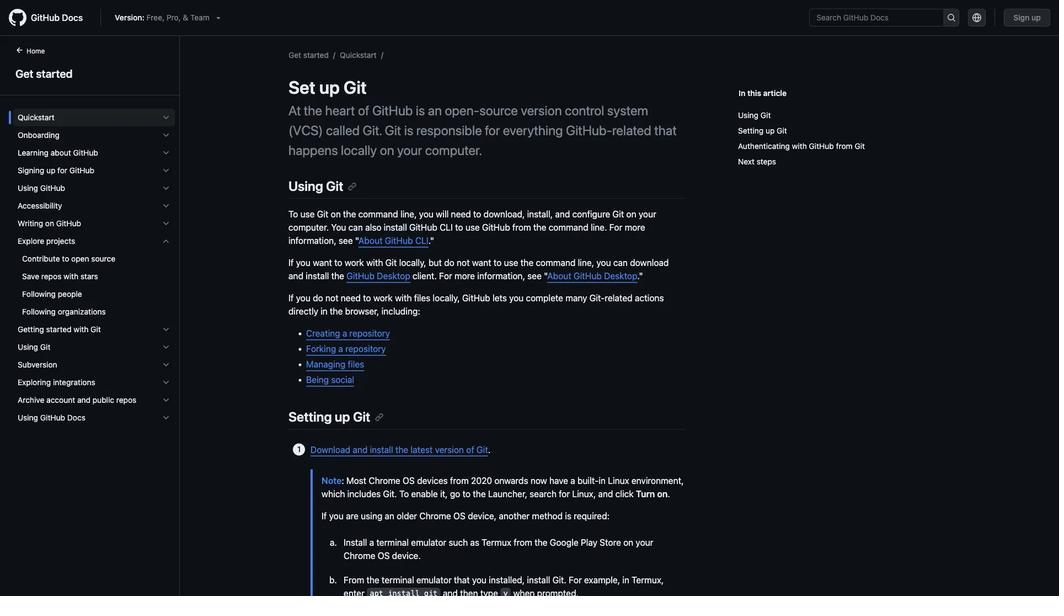 Task type: describe. For each thing, give the bounding box(es) containing it.
github up browser, at the left of the page
[[347, 271, 375, 281]]

linux
[[608, 475, 630, 486]]

1 vertical spatial setting up git link
[[289, 409, 384, 425]]

1 vertical spatial command
[[549, 222, 589, 233]]

sc 9kayk9 0 image for writing on github
[[162, 219, 171, 228]]

the inside : most chrome os devices from 2020 onwards now have a built-in linux environment, which includes git. to enable it, go to the launcher, search for linux, and click
[[473, 488, 486, 499]]

signing up for github
[[18, 166, 94, 175]]

browser,
[[345, 306, 379, 317]]

os inside install a terminal emulator such as termux from the google play store on your chrome os device.
[[378, 550, 390, 561]]

1 vertical spatial get started link
[[13, 65, 166, 82]]

0 vertical spatial setting
[[739, 126, 764, 135]]

of inside at the heart of github is an open-source version control system (vcs) called git. git is responsible for everything github-related that happens locally on your computer.
[[358, 103, 370, 118]]

Search GitHub Docs search field
[[810, 9, 944, 26]]

the down install,
[[534, 222, 547, 233]]

it,
[[441, 488, 448, 499]]

github down learning about github dropdown button
[[69, 166, 94, 175]]

using git button
[[13, 338, 175, 356]]

and inside : most chrome os devices from 2020 onwards now have a built-in linux environment, which includes git. to enable it, go to the launcher, search for linux, and click
[[599, 488, 614, 499]]

0 horizontal spatial using git link
[[289, 178, 357, 194]]

signing
[[18, 166, 44, 175]]

chrome inside install a terminal emulator such as termux from the google play store on your chrome os device.
[[344, 550, 376, 561]]

get for get started / quickstart /
[[289, 50, 301, 59]]

from inside install a terminal emulator such as termux from the google play store on your chrome os device.
[[514, 537, 533, 548]]

2020
[[471, 475, 492, 486]]

line.
[[591, 222, 607, 233]]

sc 9kayk9 0 image for exploring integrations
[[162, 378, 171, 387]]

will
[[436, 209, 449, 220]]

authenticating
[[739, 142, 790, 151]]

sc 9kayk9 0 image for signing up for github
[[162, 166, 171, 175]]

1 vertical spatial chrome
[[420, 511, 451, 521]]

creating a repository forking a repository managing files being social
[[306, 328, 390, 385]]

save repos with stars link
[[13, 268, 175, 285]]

and right download
[[353, 444, 368, 455]]

forking a repository link
[[306, 344, 386, 354]]

docs inside dropdown button
[[67, 413, 85, 422]]

enable
[[411, 488, 438, 499]]

that inside from the terminal emulator that you installed, install git. for example, in termux, enter
[[454, 575, 470, 585]]

using github
[[18, 184, 65, 193]]

0 horizontal spatial setting up git
[[289, 409, 371, 425]]

1 vertical spatial .
[[668, 488, 671, 499]]

you
[[331, 222, 346, 233]]

onboarding
[[18, 131, 60, 140]]

cli inside to use git on the command line, you will need to download, install, and configure git on your computer. you can also install github cli to use github from the command line. for more information, see "
[[440, 222, 453, 233]]

open-
[[445, 103, 480, 118]]

using down happens
[[289, 178, 323, 194]]

about
[[51, 148, 71, 157]]

with inside dropdown button
[[74, 325, 89, 334]]

github up next steps link
[[810, 142, 835, 151]]

1 horizontal spatial "
[[544, 271, 548, 281]]

everything
[[503, 123, 563, 138]]

creating a repository link
[[306, 328, 390, 339]]

to inside : most chrome os devices from 2020 onwards now have a built-in linux environment, which includes git. to enable it, go to the launcher, search for linux, and click
[[400, 488, 409, 499]]

the left github desktop link
[[332, 271, 344, 281]]

if for if you want to work with git locally, but do not want to use the command line, you can download and install the
[[289, 258, 294, 268]]

github inside at the heart of github is an open-source version control system (vcs) called git. git is responsible for everything github-related that happens locally on your computer.
[[373, 103, 413, 118]]

a inside install a terminal emulator such as termux from the google play store on your chrome os device.
[[370, 537, 374, 548]]

using github docs
[[18, 413, 85, 422]]

authenticating with github from git
[[739, 142, 866, 151]]

on inside dropdown button
[[45, 219, 54, 228]]

1 horizontal spatial setting up git link
[[739, 123, 947, 139]]

0 horizontal spatial ."
[[429, 236, 434, 246]]

are
[[346, 511, 359, 521]]

1 vertical spatial os
[[454, 511, 466, 521]]

sc 9kayk9 0 image for using github
[[162, 184, 171, 193]]

locally, inside if you want to work with git locally, but do not want to use the command line, you can download and install the
[[399, 258, 427, 268]]

the up github desktop client.  for more information, see " about github desktop ."
[[521, 258, 534, 268]]

to left download,
[[474, 209, 482, 220]]

to down 'you'
[[335, 258, 343, 268]]

sc 9kayk9 0 image for quickstart
[[162, 113, 171, 122]]

using down 'this'
[[739, 111, 759, 120]]

command inside if you want to work with git locally, but do not want to use the command line, you can download and install the
[[536, 258, 576, 268]]

install left latest
[[370, 444, 393, 455]]

following organizations link
[[13, 303, 175, 321]]

using for using github dropdown button on the top left
[[18, 184, 38, 193]]

as
[[471, 537, 480, 548]]

save repos with stars
[[22, 272, 98, 281]]

git inside using git link
[[761, 111, 771, 120]]

learning
[[18, 148, 49, 157]]

can inside to use git on the command line, you will need to download, install, and configure git on your computer. you can also install github cli to use github from the command line. for more information, see "
[[349, 222, 363, 233]]

happens
[[289, 142, 338, 158]]

your inside to use git on the command line, you will need to download, install, and configure git on your computer. you can also install github cli to use github from the command line. for more information, see "
[[639, 209, 657, 220]]

0 vertical spatial using git link
[[739, 108, 947, 123]]

a inside : most chrome os devices from 2020 onwards now have a built-in linux environment, which includes git. to enable it, go to the launcher, search for linux, and click
[[571, 475, 576, 486]]

source inside get started element
[[91, 254, 115, 263]]

0 vertical spatial quickstart
[[340, 50, 377, 59]]

onwards
[[495, 475, 529, 486]]

to up if you want to work with git locally, but do not want to use the command line, you can download and install the
[[455, 222, 463, 233]]

if you are using an older chrome os device, another method is required:
[[322, 511, 610, 521]]

archive account and public repos button
[[13, 391, 175, 409]]

chrome inside : most chrome os devices from 2020 onwards now have a built-in linux environment, which includes git. to enable it, go to the launcher, search for linux, and click
[[369, 475, 401, 486]]

github up github desktop link
[[385, 236, 413, 246]]

in this article
[[739, 88, 787, 97]]

can inside if you want to work with git locally, but do not want to use the command line, you can download and install the
[[614, 258, 628, 268]]

on right configure
[[627, 209, 637, 220]]

built-
[[578, 475, 599, 486]]

called
[[326, 123, 360, 138]]

the inside install a terminal emulator such as termux from the google play store on your chrome os device.
[[535, 537, 548, 548]]

up up download
[[335, 409, 350, 425]]

use inside if you want to work with git locally, but do not want to use the command line, you can download and install the
[[504, 258, 519, 268]]

github down signing up for github at left top
[[40, 184, 65, 193]]

0 horizontal spatial is
[[404, 123, 414, 138]]

older
[[397, 511, 417, 521]]

get started / quickstart /
[[289, 50, 384, 59]]

1 horizontal spatial information,
[[478, 271, 525, 281]]

github down will
[[410, 222, 438, 233]]

and inside if you want to work with git locally, but do not want to use the command line, you can download and install the
[[289, 271, 304, 281]]

sc 9kayk9 0 image for learning about github
[[162, 148, 171, 157]]

0 vertical spatial repository
[[350, 328, 390, 339]]

install inside to use git on the command line, you will need to download, install, and configure git on your computer. you can also install github cli to use github from the command line. for more information, see "
[[384, 222, 407, 233]]

complete
[[526, 293, 564, 303]]

github docs
[[31, 12, 83, 23]]

work inside if you want to work with git locally, but do not want to use the command line, you can download and install the
[[345, 258, 364, 268]]

0 horizontal spatial setting
[[289, 409, 332, 425]]

on inside at the heart of github is an open-source version control system (vcs) called git. git is responsible for everything github-related that happens locally on your computer.
[[380, 142, 394, 158]]

you inside from the terminal emulator that you installed, install git. for example, in termux, enter
[[472, 575, 487, 585]]

next
[[739, 157, 755, 166]]

computer. inside to use git on the command line, you will need to download, install, and configure git on your computer. you can also install github cli to use github from the command line. for more information, see "
[[289, 222, 329, 233]]

accessibility button
[[13, 197, 175, 215]]

from inside : most chrome os devices from 2020 onwards now have a built-in linux environment, which includes git. to enable it, go to the launcher, search for linux, and click
[[450, 475, 469, 486]]

to up github desktop client.  for more information, see " about github desktop ."
[[494, 258, 502, 268]]

0 vertical spatial .
[[488, 444, 491, 455]]

need inside to use git on the command line, you will need to download, install, and configure git on your computer. you can also install github cli to use github from the command line. for more information, see "
[[451, 209, 471, 220]]

github up 'projects' on the top left of page
[[56, 219, 81, 228]]

for inside from the terminal emulator that you installed, install git. for example, in termux, enter
[[569, 575, 582, 585]]

following organizations
[[22, 307, 106, 316]]

turn on .
[[636, 488, 671, 499]]

using github docs button
[[13, 409, 175, 427]]

2 want from the left
[[472, 258, 492, 268]]

social
[[331, 375, 354, 385]]

git inside setting up git link
[[777, 126, 788, 135]]

save
[[22, 272, 39, 281]]

github desktop link
[[347, 271, 411, 281]]

locally
[[341, 142, 377, 158]]

git inside if you want to work with git locally, but do not want to use the command line, you can download and install the
[[386, 258, 397, 268]]

up right sign
[[1032, 13, 1042, 22]]

sign up link
[[1005, 9, 1051, 26]]

1 want from the left
[[313, 258, 332, 268]]

to inside to use git on the command line, you will need to download, install, and configure git on your computer. you can also install github cli to use github from the command line. for more information, see "
[[289, 209, 298, 220]]

on down environment,
[[658, 488, 668, 499]]

1 horizontal spatial ."
[[638, 271, 643, 281]]

1 vertical spatial an
[[385, 511, 395, 521]]

open
[[71, 254, 89, 263]]

download and install the latest version of git .
[[311, 444, 491, 455]]

git inside at the heart of github is an open-source version control system (vcs) called git. git is responsible for everything github-related that happens locally on your computer.
[[385, 123, 402, 138]]

: most chrome os devices from 2020 onwards now have a built-in linux environment, which includes git. to enable it, go to the launcher, search for linux, and click
[[322, 475, 684, 499]]

this
[[748, 88, 762, 97]]

in inside if you do not need to work with files locally, github lets you complete many git-related actions directly in the browser, including:
[[321, 306, 328, 317]]

download and install the latest version of git link
[[311, 444, 488, 455]]

github up the home
[[31, 12, 60, 23]]

2 / from the left
[[381, 50, 384, 59]]

control
[[565, 103, 605, 118]]

including:
[[382, 306, 420, 317]]

organizations
[[58, 307, 106, 316]]

1 horizontal spatial get started link
[[289, 50, 329, 59]]

from inside to use git on the command line, you will need to download, install, and configure git on your computer. you can also install github cli to use github from the command line. for more information, see "
[[513, 222, 531, 233]]

github up git-
[[574, 271, 602, 281]]

computer. inside at the heart of github is an open-source version control system (vcs) called git. git is responsible for everything github-related that happens locally on your computer.
[[425, 142, 483, 158]]

heart
[[325, 103, 355, 118]]

the up 'you'
[[343, 209, 356, 220]]

&
[[183, 13, 188, 22]]

in inside : most chrome os devices from 2020 onwards now have a built-in linux environment, which includes git. to enable it, go to the launcher, search for linux, and click
[[599, 475, 606, 486]]

using github button
[[13, 179, 175, 197]]

1 vertical spatial repository
[[346, 344, 386, 354]]

required:
[[574, 511, 610, 521]]

locally, inside if you do not need to work with files locally, github lets you complete many git-related actions directly in the browser, including:
[[433, 293, 460, 303]]

need inside if you do not need to work with files locally, github lets you complete many git-related actions directly in the browser, including:
[[341, 293, 361, 303]]

emulator for such
[[411, 537, 447, 548]]

0 horizontal spatial for
[[439, 271, 452, 281]]

quickstart element
[[9, 109, 179, 126]]

environment,
[[632, 475, 684, 486]]

1 vertical spatial use
[[466, 222, 480, 233]]

up up heart
[[319, 77, 340, 98]]

a up managing files "link"
[[339, 344, 343, 354]]

github down onboarding dropdown button
[[73, 148, 98, 157]]

line, inside to use git on the command line, you will need to download, install, and configure git on your computer. you can also install github cli to use github from the command line. for more information, see "
[[401, 209, 417, 220]]

0 vertical spatial is
[[416, 103, 425, 118]]

account
[[46, 395, 75, 405]]

about github cli link
[[359, 236, 429, 246]]

play
[[581, 537, 598, 548]]

an inside at the heart of github is an open-source version control system (vcs) called git. git is responsible for everything github-related that happens locally on your computer.
[[428, 103, 442, 118]]

sc 9kayk9 0 image for getting started with git
[[162, 325, 171, 334]]

0 vertical spatial about
[[359, 236, 383, 246]]

archive account and public repos
[[18, 395, 137, 405]]

1 / from the left
[[333, 50, 336, 59]]

your inside at the heart of github is an open-source version control system (vcs) called git. git is responsible for everything github-related that happens locally on your computer.
[[397, 142, 422, 158]]

repos inside explore projects element
[[41, 272, 61, 281]]

set
[[289, 77, 316, 98]]

github-
[[566, 123, 613, 138]]

0 vertical spatial setting up git
[[739, 126, 788, 135]]

have
[[550, 475, 569, 486]]

0 horizontal spatial cli
[[416, 236, 429, 246]]

managing
[[306, 359, 346, 370]]

github down download,
[[482, 222, 510, 233]]

install inside if you want to work with git locally, but do not want to use the command line, you can download and install the
[[306, 271, 329, 281]]

contribute to open source
[[22, 254, 115, 263]]

see inside to use git on the command line, you will need to download, install, and configure git on your computer. you can also install github cli to use github from the command line. for more information, see "
[[339, 236, 353, 246]]

example,
[[585, 575, 621, 585]]

you inside to use git on the command line, you will need to download, install, and configure git on your computer. you can also install github cli to use github from the command line. for more information, see "
[[419, 209, 434, 220]]

integrations
[[53, 378, 95, 387]]

get for get started
[[15, 67, 34, 80]]

for inside : most chrome os devices from 2020 onwards now have a built-in linux environment, which includes git. to enable it, go to the launcher, search for linux, and click
[[559, 488, 570, 499]]

2 desktop from the left
[[604, 271, 638, 281]]

if you want to work with git locally, but do not want to use the command line, you can download and install the
[[289, 258, 669, 281]]



Task type: locate. For each thing, give the bounding box(es) containing it.
for inside to use git on the command line, you will need to download, install, and configure git on your computer. you can also install github cli to use github from the command line. for more information, see "
[[610, 222, 623, 233]]

. down environment,
[[668, 488, 671, 499]]

1 horizontal spatial repos
[[116, 395, 137, 405]]

git.
[[363, 123, 382, 138], [383, 488, 397, 499], [553, 575, 567, 585]]

repository down creating a repository link
[[346, 344, 386, 354]]

1 vertical spatial cli
[[416, 236, 429, 246]]

to inside get started element
[[62, 254, 69, 263]]

related
[[613, 123, 652, 138], [605, 293, 633, 303]]

from up "go"
[[450, 475, 469, 486]]

1 horizontal spatial for
[[569, 575, 582, 585]]

do
[[444, 258, 455, 268], [313, 293, 323, 303]]

emulator for that
[[417, 575, 452, 585]]

not inside if you do not need to work with files locally, github lets you complete many git-related actions directly in the browser, including:
[[326, 293, 339, 303]]

source
[[480, 103, 518, 118], [91, 254, 115, 263]]

being social link
[[306, 375, 354, 385]]

2 vertical spatial for
[[559, 488, 570, 499]]

os up enable
[[403, 475, 415, 486]]

0 horizontal spatial an
[[385, 511, 395, 521]]

for left example,
[[569, 575, 582, 585]]

sc 9kayk9 0 image for subversion
[[162, 360, 171, 369]]

triangle down image
[[214, 13, 223, 22]]

0 horizontal spatial using git
[[18, 343, 50, 352]]

up inside dropdown button
[[46, 166, 55, 175]]

emulator down device.
[[417, 575, 452, 585]]

sc 9kayk9 0 image inside learning about github dropdown button
[[162, 148, 171, 157]]

0 vertical spatial started
[[304, 50, 329, 59]]

1 desktop from the left
[[377, 271, 411, 281]]

sc 9kayk9 0 image for using git
[[162, 343, 171, 352]]

3 sc 9kayk9 0 image from the top
[[162, 184, 171, 193]]

/
[[333, 50, 336, 59], [381, 50, 384, 59]]

download
[[630, 258, 669, 268]]

1 vertical spatial is
[[404, 123, 414, 138]]

see down 'you'
[[339, 236, 353, 246]]

1 horizontal spatial more
[[625, 222, 646, 233]]

(vcs)
[[289, 123, 323, 138]]

5 sc 9kayk9 0 image from the top
[[162, 343, 171, 352]]

0 horizontal spatial to
[[289, 209, 298, 220]]

files down client.
[[414, 293, 431, 303]]

article
[[764, 88, 787, 97]]

0 vertical spatial terminal
[[377, 537, 409, 548]]

forking
[[306, 344, 336, 354]]

on right store
[[624, 537, 634, 548]]

repos right public
[[116, 395, 137, 405]]

2 horizontal spatial using git
[[739, 111, 771, 120]]

0 vertical spatial setting up git link
[[739, 123, 947, 139]]

1 vertical spatial about
[[548, 271, 572, 281]]

computer.
[[425, 142, 483, 158], [289, 222, 329, 233]]

store
[[600, 537, 622, 548]]

get started element
[[0, 45, 180, 595]]

6 sc 9kayk9 0 image from the top
[[162, 360, 171, 369]]

desktop left client.
[[377, 271, 411, 281]]

onboarding button
[[13, 126, 175, 144]]

termux,
[[632, 575, 664, 585]]

using git down 'this'
[[739, 111, 771, 120]]

device.
[[392, 550, 421, 561]]

0 vertical spatial "
[[355, 236, 359, 246]]

in
[[739, 88, 746, 97]]

a up forking a repository link
[[343, 328, 347, 339]]

with inside explore projects element
[[64, 272, 78, 281]]

download,
[[484, 209, 525, 220]]

includes
[[348, 488, 381, 499]]

if for if you do not need to work with files locally, github lets you complete many git-related actions directly in the browser, including:
[[289, 293, 294, 303]]

sc 9kayk9 0 image inside the signing up for github dropdown button
[[162, 166, 171, 175]]

1 vertical spatial setting up git
[[289, 409, 371, 425]]

2 vertical spatial in
[[623, 575, 630, 585]]

1 vertical spatial do
[[313, 293, 323, 303]]

quickstart up onboarding
[[18, 113, 54, 122]]

to left open
[[62, 254, 69, 263]]

1 vertical spatial computer.
[[289, 222, 329, 233]]

which
[[322, 488, 345, 499]]

following up the getting at the bottom left
[[22, 307, 56, 316]]

1 vertical spatial files
[[348, 359, 364, 370]]

6 sc 9kayk9 0 image from the top
[[162, 378, 171, 387]]

signing up for github button
[[13, 162, 175, 179]]

using
[[739, 111, 759, 120], [289, 178, 323, 194], [18, 184, 38, 193], [18, 343, 38, 352], [18, 413, 38, 422]]

0 vertical spatial your
[[397, 142, 422, 158]]

2 explore projects element from the top
[[9, 250, 179, 321]]

work inside if you do not need to work with files locally, github lets you complete many git-related actions directly in the browser, including:
[[374, 293, 393, 303]]

1 horizontal spatial in
[[599, 475, 606, 486]]

information, down 'you'
[[289, 236, 337, 246]]

following for following people
[[22, 290, 56, 299]]

quickstart inside dropdown button
[[18, 113, 54, 122]]

using down signing
[[18, 184, 38, 193]]

also
[[365, 222, 382, 233]]

docs down 'archive account and public repos'
[[67, 413, 85, 422]]

get started
[[15, 67, 73, 80]]

0 vertical spatial locally,
[[399, 258, 427, 268]]

chrome down the it,
[[420, 511, 451, 521]]

emulator inside from the terminal emulator that you installed, install git. for example, in termux, enter
[[417, 575, 452, 585]]

device,
[[468, 511, 497, 521]]

with up including:
[[395, 293, 412, 303]]

sc 9kayk9 0 image inside archive account and public repos dropdown button
[[162, 396, 171, 405]]

install,
[[527, 209, 553, 220]]

home link
[[11, 46, 63, 57]]

cli up client.
[[416, 236, 429, 246]]

from right termux
[[514, 537, 533, 548]]

git. inside from the terminal emulator that you installed, install git. for example, in termux, enter
[[553, 575, 567, 585]]

can
[[349, 222, 363, 233], [614, 258, 628, 268]]

1 vertical spatial more
[[455, 271, 475, 281]]

next steps
[[739, 157, 777, 166]]

0 horizontal spatial want
[[313, 258, 332, 268]]

1 horizontal spatial work
[[374, 293, 393, 303]]

started for get started / quickstart /
[[304, 50, 329, 59]]

2 following from the top
[[22, 307, 56, 316]]

about github cli ."
[[359, 236, 434, 246]]

at the heart of github is an open-source version control system (vcs) called git. git is responsible for everything github-related that happens locally on your computer.
[[289, 103, 677, 158]]

on up 'you'
[[331, 209, 341, 220]]

" up github desktop link
[[355, 236, 359, 246]]

up up the authenticating
[[766, 126, 775, 135]]

exploring integrations button
[[13, 374, 175, 391]]

/ left quickstart link at the top left of page
[[333, 50, 336, 59]]

and up directly in the left bottom of the page
[[289, 271, 304, 281]]

devices
[[417, 475, 448, 486]]

." down 'download'
[[638, 271, 643, 281]]

home
[[26, 47, 45, 55]]

chrome down install
[[344, 550, 376, 561]]

more right line.
[[625, 222, 646, 233]]

terminal inside install a terminal emulator such as termux from the google play store on your chrome os device.
[[377, 537, 409, 548]]

1 vertical spatial need
[[341, 293, 361, 303]]

0 horizontal spatial version
[[435, 444, 464, 455]]

2 horizontal spatial os
[[454, 511, 466, 521]]

started for get started
[[36, 67, 73, 80]]

locally, down client.
[[433, 293, 460, 303]]

managing files link
[[306, 359, 364, 370]]

for down but
[[439, 271, 452, 281]]

setting up git
[[739, 126, 788, 135], [289, 409, 371, 425]]

1 horizontal spatial setting
[[739, 126, 764, 135]]

2 vertical spatial is
[[565, 511, 572, 521]]

using for using git dropdown button
[[18, 343, 38, 352]]

and
[[555, 209, 570, 220], [289, 271, 304, 281], [77, 395, 91, 405], [353, 444, 368, 455], [599, 488, 614, 499]]

4 sc 9kayk9 0 image from the top
[[162, 219, 171, 228]]

linux,
[[573, 488, 596, 499]]

need
[[451, 209, 471, 220], [341, 293, 361, 303]]

sc 9kayk9 0 image inside getting started with git dropdown button
[[162, 325, 171, 334]]

git
[[344, 77, 367, 98], [761, 111, 771, 120], [385, 123, 402, 138], [777, 126, 788, 135], [855, 142, 866, 151], [326, 178, 344, 194], [317, 209, 329, 220], [613, 209, 624, 220], [386, 258, 397, 268], [91, 325, 101, 334], [40, 343, 50, 352], [353, 409, 371, 425], [477, 444, 488, 455]]

google
[[550, 537, 579, 548]]

0 horizontal spatial line,
[[401, 209, 417, 220]]

go
[[450, 488, 461, 499]]

using down archive
[[18, 413, 38, 422]]

is up responsible
[[416, 103, 425, 118]]

the inside from the terminal emulator that you installed, install git. for example, in termux, enter
[[367, 575, 380, 585]]

that inside at the heart of github is an open-source version control system (vcs) called git. git is responsible for everything github-related that happens locally on your computer.
[[655, 123, 677, 138]]

1 vertical spatial information,
[[478, 271, 525, 281]]

getting started with git button
[[13, 321, 175, 338]]

sc 9kayk9 0 image inside accessibility 'dropdown button'
[[162, 201, 171, 210]]

do inside if you want to work with git locally, but do not want to use the command line, you can download and install the
[[444, 258, 455, 268]]

1 horizontal spatial using git link
[[739, 108, 947, 123]]

0 vertical spatial for
[[485, 123, 500, 138]]

subversion
[[18, 360, 57, 369]]

setting up git link up next steps link
[[739, 123, 947, 139]]

1 horizontal spatial see
[[528, 271, 542, 281]]

with inside if you do not need to work with files locally, github lets you complete many git-related actions directly in the browser, including:
[[395, 293, 412, 303]]

1 vertical spatial docs
[[67, 413, 85, 422]]

for left everything
[[485, 123, 500, 138]]

a right install
[[370, 537, 374, 548]]

0 horizontal spatial files
[[348, 359, 364, 370]]

1 vertical spatial that
[[454, 575, 470, 585]]

files down forking a repository link
[[348, 359, 364, 370]]

1 vertical spatial of
[[467, 444, 475, 455]]

setting down being
[[289, 409, 332, 425]]

an up responsible
[[428, 103, 442, 118]]

in this article element
[[739, 87, 951, 99]]

command down configure
[[549, 222, 589, 233]]

0 horizontal spatial get started link
[[13, 65, 166, 82]]

if inside if you want to work with git locally, but do not want to use the command line, you can download and install the
[[289, 258, 294, 268]]

to inside if you do not need to work with files locally, github lets you complete many git-related actions directly in the browser, including:
[[363, 293, 371, 303]]

1 vertical spatial following
[[22, 307, 56, 316]]

0 vertical spatial of
[[358, 103, 370, 118]]

2 horizontal spatial use
[[504, 258, 519, 268]]

git. right includes
[[383, 488, 397, 499]]

explore projects element containing contribute to open source
[[9, 250, 179, 321]]

being
[[306, 375, 329, 385]]

using git link
[[739, 108, 947, 123], [289, 178, 357, 194]]

version:
[[115, 13, 145, 22]]

github down account
[[40, 413, 65, 422]]

1 horizontal spatial computer.
[[425, 142, 483, 158]]

1 vertical spatial for
[[58, 166, 67, 175]]

os inside : most chrome os devices from 2020 onwards now have a built-in linux environment, which includes git. to enable it, go to the launcher, search for linux, and click
[[403, 475, 415, 486]]

setting up git up the authenticating
[[739, 126, 788, 135]]

for right line.
[[610, 222, 623, 233]]

git inside authenticating with github from git link
[[855, 142, 866, 151]]

3 sc 9kayk9 0 image from the top
[[162, 201, 171, 210]]

sc 9kayk9 0 image inside writing on github dropdown button
[[162, 219, 171, 228]]

0 vertical spatial chrome
[[369, 475, 401, 486]]

1 vertical spatial setting
[[289, 409, 332, 425]]

started inside dropdown button
[[46, 325, 72, 334]]

learning about github button
[[13, 144, 175, 162]]

another
[[499, 511, 530, 521]]

explore projects button
[[13, 232, 175, 250]]

the up creating a repository link
[[330, 306, 343, 317]]

an
[[428, 103, 442, 118], [385, 511, 395, 521]]

1 sc 9kayk9 0 image from the top
[[162, 113, 171, 122]]

0 horizontal spatial for
[[58, 166, 67, 175]]

4 sc 9kayk9 0 image from the top
[[162, 237, 171, 246]]

of up 2020
[[467, 444, 475, 455]]

not right but
[[457, 258, 470, 268]]

1 horizontal spatial of
[[467, 444, 475, 455]]

version right latest
[[435, 444, 464, 455]]

about
[[359, 236, 383, 246], [548, 271, 572, 281]]

started up 'set up git'
[[304, 50, 329, 59]]

0 horizontal spatial more
[[455, 271, 475, 281]]

on up "explore projects"
[[45, 219, 54, 228]]

1 horizontal spatial want
[[472, 258, 492, 268]]

with right the authenticating
[[793, 142, 807, 151]]

1 explore projects element from the top
[[9, 232, 179, 321]]

related inside if you do not need to work with files locally, github lets you complete many git-related actions directly in the browser, including:
[[605, 293, 633, 303]]

about up complete
[[548, 271, 572, 281]]

sc 9kayk9 0 image for onboarding
[[162, 131, 171, 140]]

install
[[344, 537, 367, 548]]

for inside at the heart of github is an open-source version control system (vcs) called git. git is responsible for everything github-related that happens locally on your computer.
[[485, 123, 500, 138]]

git inside getting started with git dropdown button
[[91, 325, 101, 334]]

your inside install a terminal emulator such as termux from the google play store on your chrome os device.
[[636, 537, 654, 548]]

git. inside at the heart of github is an open-source version control system (vcs) called git. git is responsible for everything github-related that happens locally on your computer.
[[363, 123, 382, 138]]

computer. left 'you'
[[289, 222, 329, 233]]

1 following from the top
[[22, 290, 56, 299]]

search
[[530, 488, 557, 499]]

the right "at"
[[304, 103, 322, 118]]

now
[[531, 475, 547, 486]]

0 vertical spatial git.
[[363, 123, 382, 138]]

1 vertical spatial related
[[605, 293, 633, 303]]

to inside : most chrome os devices from 2020 onwards now have a built-in linux environment, which includes git. to enable it, go to the launcher, search for linux, and click
[[463, 488, 471, 499]]

0 horizontal spatial desktop
[[377, 271, 411, 281]]

install inside from the terminal emulator that you installed, install git. for example, in termux, enter
[[527, 575, 551, 585]]

sc 9kayk9 0 image inside explore projects "dropdown button"
[[162, 237, 171, 246]]

public
[[93, 395, 114, 405]]

up
[[1032, 13, 1042, 22], [319, 77, 340, 98], [766, 126, 775, 135], [46, 166, 55, 175], [335, 409, 350, 425]]

from
[[837, 142, 853, 151], [513, 222, 531, 233], [450, 475, 469, 486], [514, 537, 533, 548]]

0 horizontal spatial repos
[[41, 272, 61, 281]]

files inside creating a repository forking a repository managing files being social
[[348, 359, 364, 370]]

lets
[[493, 293, 507, 303]]

files inside if you do not need to work with files locally, github lets you complete many git-related actions directly in the browser, including:
[[414, 293, 431, 303]]

1 vertical spatial locally,
[[433, 293, 460, 303]]

0 vertical spatial need
[[451, 209, 471, 220]]

get started link up set
[[289, 50, 329, 59]]

sc 9kayk9 0 image inside subversion dropdown button
[[162, 360, 171, 369]]

sc 9kayk9 0 image inside "quickstart" dropdown button
[[162, 113, 171, 122]]

terminal up device.
[[377, 537, 409, 548]]

with down organizations
[[74, 325, 89, 334]]

0 vertical spatial files
[[414, 293, 431, 303]]

1 horizontal spatial do
[[444, 258, 455, 268]]

0 vertical spatial ."
[[429, 236, 434, 246]]

1 horizontal spatial an
[[428, 103, 442, 118]]

1 vertical spatial work
[[374, 293, 393, 303]]

emulator up device.
[[411, 537, 447, 548]]

0 vertical spatial docs
[[62, 12, 83, 23]]

terminal inside from the terminal emulator that you installed, install git. for example, in termux, enter
[[382, 575, 414, 585]]

0 horizontal spatial that
[[454, 575, 470, 585]]

if inside if you do not need to work with files locally, github lets you complete many git-related actions directly in the browser, including:
[[289, 293, 294, 303]]

0 vertical spatial if
[[289, 258, 294, 268]]

terminal for a
[[377, 537, 409, 548]]

exploring
[[18, 378, 51, 387]]

related left actions
[[605, 293, 633, 303]]

sc 9kayk9 0 image for using github docs
[[162, 413, 171, 422]]

more inside to use git on the command line, you will need to download, install, and configure git on your computer. you can also install github cli to use github from the command line. for more information, see "
[[625, 222, 646, 233]]

sc 9kayk9 0 image
[[162, 148, 171, 157], [162, 166, 171, 175], [162, 184, 171, 193], [162, 219, 171, 228], [162, 343, 171, 352], [162, 360, 171, 369], [162, 396, 171, 405], [162, 413, 171, 422]]

following for following organizations
[[22, 307, 56, 316]]

1 vertical spatial using git
[[289, 178, 344, 194]]

see
[[339, 236, 353, 246], [528, 271, 542, 281]]

os left device.
[[378, 550, 390, 561]]

subversion button
[[13, 356, 175, 374]]

using git inside dropdown button
[[18, 343, 50, 352]]

1 vertical spatial see
[[528, 271, 542, 281]]

0 horizontal spatial /
[[333, 50, 336, 59]]

explore projects element containing explore projects
[[9, 232, 179, 321]]

need up browser, at the left of the page
[[341, 293, 361, 303]]

2 sc 9kayk9 0 image from the top
[[162, 131, 171, 140]]

sc 9kayk9 0 image for explore projects
[[162, 237, 171, 246]]

your
[[397, 142, 422, 158], [639, 209, 657, 220], [636, 537, 654, 548]]

git. inside : most chrome os devices from 2020 onwards now have a built-in linux environment, which includes git. to enable it, go to the launcher, search for linux, and click
[[383, 488, 397, 499]]

5 sc 9kayk9 0 image from the top
[[162, 325, 171, 334]]

a
[[343, 328, 347, 339], [339, 344, 343, 354], [571, 475, 576, 486], [370, 537, 374, 548]]

2 vertical spatial chrome
[[344, 550, 376, 561]]

8 sc 9kayk9 0 image from the top
[[162, 413, 171, 422]]

1 horizontal spatial files
[[414, 293, 431, 303]]

0 horizontal spatial see
[[339, 236, 353, 246]]

you
[[419, 209, 434, 220], [296, 258, 311, 268], [597, 258, 611, 268], [296, 293, 311, 303], [510, 293, 524, 303], [329, 511, 344, 521], [472, 575, 487, 585]]

sc 9kayk9 0 image
[[162, 113, 171, 122], [162, 131, 171, 140], [162, 201, 171, 210], [162, 237, 171, 246], [162, 325, 171, 334], [162, 378, 171, 387]]

termux
[[482, 537, 512, 548]]

using git down the getting at the bottom left
[[18, 343, 50, 352]]

work up including:
[[374, 293, 393, 303]]

the inside at the heart of github is an open-source version control system (vcs) called git. git is responsible for everything github-related that happens locally on your computer.
[[304, 103, 322, 118]]

do inside if you do not need to work with files locally, github lets you complete many git-related actions directly in the browser, including:
[[313, 293, 323, 303]]

1 vertical spatial started
[[36, 67, 73, 80]]

in right directly in the left bottom of the page
[[321, 306, 328, 317]]

from down download,
[[513, 222, 531, 233]]

from up next steps link
[[837, 142, 853, 151]]

with inside if you want to work with git locally, but do not want to use the command line, you can download and install the
[[367, 258, 383, 268]]

on inside install a terminal emulator such as termux from the google play store on your chrome os device.
[[624, 537, 634, 548]]

0 horizontal spatial use
[[301, 209, 315, 220]]

git inside using git dropdown button
[[40, 343, 50, 352]]

getting
[[18, 325, 44, 334]]

sc 9kayk9 0 image inside using git dropdown button
[[162, 343, 171, 352]]

your right store
[[636, 537, 654, 548]]

1 horizontal spatial git.
[[383, 488, 397, 499]]

1 sc 9kayk9 0 image from the top
[[162, 148, 171, 157]]

version inside at the heart of github is an open-source version control system (vcs) called git. git is responsible for everything github-related that happens locally on your computer.
[[521, 103, 562, 118]]

and left public
[[77, 395, 91, 405]]

to
[[289, 209, 298, 220], [400, 488, 409, 499]]

sc 9kayk9 0 image for archive account and public repos
[[162, 396, 171, 405]]

1 horizontal spatial about
[[548, 271, 572, 281]]

get down the home
[[15, 67, 34, 80]]

using git down happens
[[289, 178, 344, 194]]

7 sc 9kayk9 0 image from the top
[[162, 396, 171, 405]]

the left latest
[[396, 444, 409, 455]]

select language: current language is english image
[[973, 13, 982, 22]]

0 vertical spatial command
[[359, 209, 398, 220]]

getting started with git
[[18, 325, 101, 334]]

2 sc 9kayk9 0 image from the top
[[162, 166, 171, 175]]

do up directly in the left bottom of the page
[[313, 293, 323, 303]]

pro,
[[167, 13, 181, 22]]

1 horizontal spatial os
[[403, 475, 415, 486]]

1 horizontal spatial using git
[[289, 178, 344, 194]]

repos inside dropdown button
[[116, 395, 137, 405]]

version up everything
[[521, 103, 562, 118]]

for inside dropdown button
[[58, 166, 67, 175]]

actions
[[635, 293, 664, 303]]

information,
[[289, 236, 337, 246], [478, 271, 525, 281]]

client.
[[413, 271, 437, 281]]

want down 'you'
[[313, 258, 332, 268]]

if for if you are using an older chrome os device, another method is required:
[[322, 511, 327, 521]]

information, inside to use git on the command line, you will need to download, install, and configure git on your computer. you can also install github cli to use github from the command line. for more information, see "
[[289, 236, 337, 246]]

command up also
[[359, 209, 398, 220]]

2 horizontal spatial git.
[[553, 575, 567, 585]]

and inside to use git on the command line, you will need to download, install, and configure git on your computer. you can also install github cli to use github from the command line. for more information, see "
[[555, 209, 570, 220]]

your up 'download'
[[639, 209, 657, 220]]

learning about github
[[18, 148, 98, 157]]

terminal for the
[[382, 575, 414, 585]]

using for using github docs dropdown button on the bottom of page
[[18, 413, 38, 422]]

in inside from the terminal emulator that you installed, install git. for example, in termux, enter
[[623, 575, 630, 585]]

github inside if you do not need to work with files locally, github lets you complete many git-related actions directly in the browser, including:
[[462, 293, 491, 303]]

line, inside if you want to work with git locally, but do not want to use the command line, you can download and install the
[[578, 258, 595, 268]]

repository down browser, at the left of the page
[[350, 328, 390, 339]]

get up set
[[289, 50, 301, 59]]

not inside if you want to work with git locally, but do not want to use the command line, you can download and install the
[[457, 258, 470, 268]]

None search field
[[810, 9, 960, 26]]

1 vertical spatial not
[[326, 293, 339, 303]]

can left 'download'
[[614, 258, 628, 268]]

sc 9kayk9 0 image inside exploring integrations dropdown button
[[162, 378, 171, 387]]

locally, up client.
[[399, 258, 427, 268]]

and inside archive account and public repos dropdown button
[[77, 395, 91, 405]]

is right the method
[[565, 511, 572, 521]]

0 horizontal spatial .
[[488, 444, 491, 455]]

sc 9kayk9 0 image inside onboarding dropdown button
[[162, 131, 171, 140]]

directly
[[289, 306, 318, 317]]

source inside at the heart of github is an open-source version control system (vcs) called git. git is responsible for everything github-related that happens locally on your computer.
[[480, 103, 518, 118]]

to up browser, at the left of the page
[[363, 293, 371, 303]]

1 vertical spatial using git link
[[289, 178, 357, 194]]

using git link down happens
[[289, 178, 357, 194]]

sc 9kayk9 0 image for accessibility
[[162, 201, 171, 210]]

with up github desktop link
[[367, 258, 383, 268]]

1 vertical spatial for
[[439, 271, 452, 281]]

install up directly in the left bottom of the page
[[306, 271, 329, 281]]

github desktop client.  for more information, see " about github desktop ."
[[347, 271, 643, 281]]

1 horizontal spatial source
[[480, 103, 518, 118]]

0 vertical spatial information,
[[289, 236, 337, 246]]

not
[[457, 258, 470, 268], [326, 293, 339, 303]]

install a terminal emulator such as termux from the google play store on your chrome os device.
[[344, 537, 654, 561]]

archive
[[18, 395, 44, 405]]

" inside to use git on the command line, you will need to download, install, and configure git on your computer. you can also install github cli to use github from the command line. for more information, see "
[[355, 236, 359, 246]]

explore projects element
[[9, 232, 179, 321], [9, 250, 179, 321]]

a right have
[[571, 475, 576, 486]]

1 horizontal spatial can
[[614, 258, 628, 268]]

the inside if you do not need to work with files locally, github lets you complete many git-related actions directly in the browser, including:
[[330, 306, 343, 317]]

following people
[[22, 290, 82, 299]]

started for getting started with git
[[46, 325, 72, 334]]

0 horizontal spatial "
[[355, 236, 359, 246]]

0 vertical spatial for
[[610, 222, 623, 233]]

setting up git up download
[[289, 409, 371, 425]]

related inside at the heart of github is an open-source version control system (vcs) called git. git is responsible for everything github-related that happens locally on your computer.
[[613, 123, 652, 138]]

using down the getting at the bottom left
[[18, 343, 38, 352]]

0 horizontal spatial in
[[321, 306, 328, 317]]

0 horizontal spatial can
[[349, 222, 363, 233]]

cli
[[440, 222, 453, 233], [416, 236, 429, 246]]

method
[[532, 511, 563, 521]]

locally,
[[399, 258, 427, 268], [433, 293, 460, 303]]

0 vertical spatial emulator
[[411, 537, 447, 548]]

search image
[[948, 13, 956, 22]]



Task type: vqa. For each thing, say whether or not it's contained in the screenshot.
middle or
no



